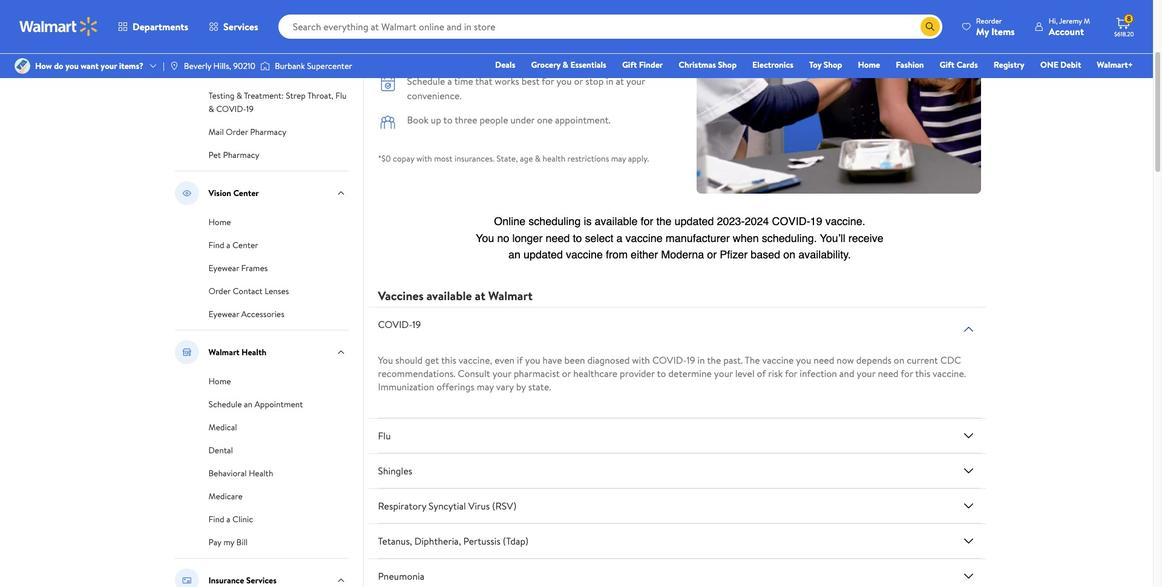 Task type: vqa. For each thing, say whether or not it's contained in the screenshot.
Estimated total $79.40
no



Task type: describe. For each thing, give the bounding box(es) containing it.
that
[[475, 74, 492, 88]]

pharmacy for specialty pharmacy
[[244, 67, 280, 79]]

eyewear frames link
[[209, 261, 268, 274]]

at inside schedule a time that works best for you or stop in at your convenience.
[[616, 74, 624, 88]]

one debit
[[1040, 59, 1081, 71]]

schedule for schedule an appointment
[[209, 398, 242, 410]]

risk
[[768, 367, 783, 380]]

a for variety
[[438, 36, 443, 49]]

19 down vaccines
[[412, 318, 421, 331]]

now
[[837, 354, 854, 367]]

find a center link
[[209, 238, 258, 251]]

& right testing
[[236, 90, 242, 102]]

19 inside testing & treatment: strep throat, flu & covid-19
[[246, 103, 254, 115]]

services inside dropdown button
[[223, 20, 258, 33]]

people
[[480, 113, 508, 126]]

the
[[745, 354, 760, 367]]

find for find a center
[[209, 239, 224, 251]]

pneumonia image
[[961, 569, 976, 584]]

search icon image
[[925, 22, 935, 31]]

home for vision center
[[209, 216, 231, 228]]

in inside the you should get this vaccine, even if you have been diagnosed with covid-19 in the past. the vaccine you need now depends on current cdc recommendations. consult your pharmacist or healthcare provider to determine your level of risk for infection and your need for this vaccine. immunization offerings may vary by state.
[[697, 354, 705, 367]]

a for pharmacy
[[226, 21, 230, 33]]

finder
[[639, 59, 663, 71]]

been
[[564, 354, 585, 367]]

your left level
[[714, 367, 733, 380]]

order contact lenses link
[[209, 284, 289, 297]]

1 horizontal spatial may
[[611, 153, 626, 165]]

vaccine inside access a variety of immunizations, from the covid-19 vaccine to the flu shot & more.
[[407, 50, 438, 64]]

your right want
[[101, 60, 117, 72]]

appointment.
[[555, 113, 611, 126]]

stop
[[585, 74, 604, 88]]

0 vertical spatial home link
[[852, 58, 886, 71]]

infection
[[800, 367, 837, 380]]

syncytial
[[429, 499, 466, 513]]

walmart health
[[209, 346, 266, 358]]

do
[[54, 60, 63, 72]]

my
[[976, 25, 989, 38]]

1 horizontal spatial this
[[915, 367, 930, 380]]

current
[[907, 354, 938, 367]]

book up to three people under one appointment. image
[[378, 113, 397, 132]]

one debit link
[[1035, 58, 1087, 71]]

healthcare
[[573, 367, 617, 380]]

home link for vision center
[[209, 215, 231, 228]]

hi,
[[1049, 15, 1058, 26]]

an
[[244, 398, 252, 410]]

1 vertical spatial center
[[232, 239, 258, 251]]

eyewear for eyewear frames
[[209, 262, 239, 274]]

health for walmart health
[[242, 346, 266, 358]]

pay my bill
[[209, 536, 248, 548]]

gift for gift finder
[[622, 59, 637, 71]]

christmas shop
[[679, 59, 737, 71]]

beverly
[[184, 60, 211, 72]]

up
[[431, 113, 441, 126]]

fashion
[[896, 59, 924, 71]]

$4 prescriptions link
[[209, 42, 268, 56]]

pneumonia
[[378, 570, 424, 583]]

one
[[537, 113, 553, 126]]

supercenter
[[307, 60, 352, 72]]

flu
[[468, 50, 479, 64]]

mail
[[209, 126, 224, 138]]

covid- inside the you should get this vaccine, even if you have been diagnosed with covid-19 in the past. the vaccine you need now depends on current cdc recommendations. consult your pharmacist or healthcare provider to determine your level of risk for infection and your need for this vaccine. immunization offerings may vary by state.
[[652, 354, 687, 367]]

find a clinic
[[209, 513, 253, 525]]

shingles
[[378, 464, 412, 478]]

a for clinic
[[226, 513, 230, 525]]

items?
[[119, 60, 143, 72]]

most
[[434, 153, 452, 165]]

0 vertical spatial walmart
[[488, 288, 533, 304]]

health
[[543, 153, 565, 165]]

diphtheria,
[[414, 534, 461, 548]]

& inside access a variety of immunizations, from the covid-19 vaccine to the flu shot & more.
[[502, 50, 508, 64]]

hills,
[[213, 60, 231, 72]]

a for center
[[226, 239, 230, 251]]

0 horizontal spatial at
[[475, 288, 485, 304]]

have
[[543, 354, 562, 367]]

you inside schedule a time that works best for you or stop in at your convenience.
[[556, 74, 572, 88]]

schedule an appointment link
[[209, 397, 303, 410]]

registry
[[994, 59, 1024, 71]]

even
[[495, 354, 515, 367]]

christmas
[[679, 59, 716, 71]]

or inside the you should get this vaccine, even if you have been diagnosed with covid-19 in the past. the vaccine you need now depends on current cdc recommendations. consult your pharmacist or healthcare provider to determine your level of risk for infection and your need for this vaccine. immunization offerings may vary by state.
[[562, 367, 571, 380]]

three
[[455, 113, 477, 126]]

(rsv)
[[492, 499, 516, 513]]

treatment:
[[244, 90, 284, 102]]

find a pharmacy link
[[209, 19, 268, 33]]

order contact lenses
[[209, 285, 289, 297]]

provider
[[620, 367, 655, 380]]

electronics link
[[747, 58, 799, 71]]

tetanus, diphtheria, pertussis (tdap) image
[[961, 534, 976, 548]]

state,
[[496, 153, 518, 165]]

lenses
[[265, 285, 289, 297]]

vision center image
[[175, 181, 199, 205]]

0 vertical spatial center
[[233, 187, 259, 199]]

testing & treatment: strep throat, flu & covid-19 link
[[209, 88, 347, 115]]

from
[[552, 36, 572, 49]]

works
[[495, 74, 519, 88]]

8 $618.20
[[1114, 13, 1134, 38]]

& right age
[[535, 153, 541, 165]]

your left if
[[493, 367, 511, 380]]

vision
[[209, 187, 231, 199]]

grocery
[[531, 59, 561, 71]]

level
[[735, 367, 755, 380]]

walmart+ link
[[1091, 58, 1138, 71]]

immunizations,
[[487, 36, 549, 49]]

pay
[[209, 536, 221, 548]]

frames
[[241, 262, 268, 274]]

medicare link
[[209, 489, 243, 502]]

$618.20
[[1114, 30, 1134, 38]]

1 vertical spatial pharmacy
[[250, 126, 286, 138]]

insurance services
[[209, 574, 277, 586]]

grocery & essentials link
[[526, 58, 612, 71]]

recommendations.
[[378, 367, 455, 380]]

testing
[[209, 90, 234, 102]]

one
[[1040, 59, 1058, 71]]

pharmacy for pet pharmacy
[[223, 149, 259, 161]]

your inside schedule a time that works best for you or stop in at your convenience.
[[626, 74, 645, 88]]

0 horizontal spatial the
[[452, 50, 466, 64]]

cards
[[956, 59, 978, 71]]

|
[[163, 60, 165, 72]]

pharmacist
[[514, 367, 560, 380]]

state.
[[528, 380, 551, 393]]

eyewear accessories link
[[209, 307, 284, 320]]

convenience.
[[407, 89, 462, 102]]

eyewear accessories
[[209, 308, 284, 320]]

how
[[35, 60, 52, 72]]

Walmart Site-Wide search field
[[278, 15, 942, 39]]

or inside schedule a time that works best for you or stop in at your convenience.
[[574, 74, 583, 88]]

vary
[[496, 380, 514, 393]]

schedule a time that works best for you or stop in at your convenience. image
[[378, 74, 397, 93]]

departments
[[133, 20, 188, 33]]

tetanus,
[[378, 534, 412, 548]]



Task type: locate. For each thing, give the bounding box(es) containing it.
 image left how at the top left of the page
[[15, 58, 30, 74]]

gift left finder
[[622, 59, 637, 71]]

past.
[[723, 354, 743, 367]]

1 vertical spatial or
[[562, 367, 571, 380]]

debit
[[1060, 59, 1081, 71]]

mail order pharmacy link
[[209, 125, 286, 138]]

1 horizontal spatial flu
[[378, 429, 391, 442]]

1 horizontal spatial at
[[616, 74, 624, 88]]

0 vertical spatial flu
[[335, 90, 347, 102]]

0 horizontal spatial in
[[606, 74, 613, 88]]

walmart+
[[1097, 59, 1133, 71]]

1 horizontal spatial of
[[757, 367, 766, 380]]

center
[[233, 187, 259, 199], [232, 239, 258, 251]]

covid- inside access a variety of immunizations, from the covid-19 vaccine to the flu shot & more.
[[591, 36, 625, 49]]

0 vertical spatial health
[[242, 346, 266, 358]]

a for time
[[447, 74, 452, 88]]

need left current
[[878, 367, 899, 380]]

with right diagnosed
[[632, 354, 650, 367]]

covid- inside testing & treatment: strep throat, flu & covid-19
[[216, 103, 246, 115]]

book up to three people under one appointment.
[[407, 113, 611, 126]]

respiratory syncytial virus (rsv) image
[[961, 499, 976, 513]]

eyewear
[[209, 262, 239, 274], [209, 308, 239, 320]]

0 vertical spatial vaccine
[[407, 50, 438, 64]]

to inside access a variety of immunizations, from the covid-19 vaccine to the flu shot & more.
[[441, 50, 450, 64]]

grocery & essentials
[[531, 59, 606, 71]]

burbank supercenter
[[275, 60, 352, 72]]

flu inside testing & treatment: strep throat, flu & covid-19
[[335, 90, 347, 102]]

19 inside the you should get this vaccine, even if you have been diagnosed with covid-19 in the past. the vaccine you need now depends on current cdc recommendations. consult your pharmacist or healthcare provider to determine your level of risk for infection and your need for this vaccine. immunization offerings may vary by state.
[[687, 354, 695, 367]]

vaccine down access
[[407, 50, 438, 64]]

0 vertical spatial order
[[226, 126, 248, 138]]

0 horizontal spatial of
[[476, 36, 485, 49]]

schedule up medical link
[[209, 398, 242, 410]]

a inside schedule a time that works best for you or stop in at your convenience.
[[447, 74, 452, 88]]

toy shop
[[809, 59, 842, 71]]

eyewear down find a center
[[209, 262, 239, 274]]

center right vision
[[233, 187, 259, 199]]

services up "$4 prescriptions" 'link'
[[223, 20, 258, 33]]

0 vertical spatial the
[[574, 36, 588, 49]]

a left clinic
[[226, 513, 230, 525]]

pharmacy up treatment:
[[244, 67, 280, 79]]

 image for how
[[15, 58, 30, 74]]

contact
[[233, 285, 263, 297]]

to right provider
[[657, 367, 666, 380]]

age
[[520, 153, 533, 165]]

walmart insurance services image
[[175, 568, 199, 587]]

a left variety
[[438, 36, 443, 49]]

covid 19 image
[[961, 322, 976, 337]]

1 vertical spatial the
[[452, 50, 466, 64]]

on
[[894, 354, 904, 367]]

time
[[454, 74, 473, 88]]

1 vertical spatial home link
[[209, 215, 231, 228]]

shot
[[481, 50, 500, 64]]

gift for gift cards
[[940, 59, 954, 71]]

1 vertical spatial of
[[757, 367, 766, 380]]

prescriptions
[[220, 44, 268, 56]]

reorder
[[976, 15, 1002, 26]]

shop for christmas shop
[[718, 59, 737, 71]]

1 vertical spatial at
[[475, 288, 485, 304]]

1 gift from the left
[[622, 59, 637, 71]]

2 vertical spatial home
[[209, 375, 231, 387]]

with left most
[[416, 153, 432, 165]]

0 horizontal spatial gift
[[622, 59, 637, 71]]

home left fashion link at the top of page
[[858, 59, 880, 71]]

electronics
[[752, 59, 793, 71]]

shop right toy
[[824, 59, 842, 71]]

the left past.
[[707, 354, 721, 367]]

19 up gift finder link
[[625, 36, 634, 49]]

1 horizontal spatial in
[[697, 354, 705, 367]]

you should get this vaccine, even if you have been diagnosed with covid-19 in the past. the vaccine you need now depends on current cdc recommendations. consult your pharmacist or healthcare provider to determine your level of risk for infection and your need for this vaccine. immunization offerings may vary by state.
[[378, 354, 966, 393]]

0 vertical spatial to
[[441, 50, 450, 64]]

0 vertical spatial with
[[416, 153, 432, 165]]

may left apply.
[[611, 153, 626, 165]]

a up eyewear frames link
[[226, 239, 230, 251]]

1 vertical spatial eyewear
[[209, 308, 239, 320]]

0 horizontal spatial with
[[416, 153, 432, 165]]

2 vertical spatial home link
[[209, 374, 231, 387]]

 image
[[260, 60, 270, 72]]

 image right |
[[169, 61, 179, 71]]

home
[[858, 59, 880, 71], [209, 216, 231, 228], [209, 375, 231, 387]]

home link left fashion link at the top of page
[[852, 58, 886, 71]]

to right up
[[443, 113, 452, 126]]

0 horizontal spatial for
[[542, 74, 554, 88]]

0 vertical spatial services
[[223, 20, 258, 33]]

1 vertical spatial schedule
[[209, 398, 242, 410]]

you right the do
[[65, 60, 79, 72]]

0 vertical spatial at
[[616, 74, 624, 88]]

this left vaccine.
[[915, 367, 930, 380]]

find a pharmacy
[[209, 21, 268, 33]]

may inside the you should get this vaccine, even if you have been diagnosed with covid-19 in the past. the vaccine you need now depends on current cdc recommendations. consult your pharmacist or healthcare provider to determine your level of risk for infection and your need for this vaccine. immunization offerings may vary by state.
[[477, 380, 494, 393]]

access
[[407, 36, 436, 49]]

find inside find a clinic link
[[209, 513, 224, 525]]

services right insurance
[[246, 574, 277, 586]]

by
[[516, 380, 526, 393]]

access a variety of immunizations, from the covid-19 vaccine to the flu shot & more. image
[[378, 35, 397, 54]]

schedule for schedule a time that works best for you or stop in at your convenience.
[[407, 74, 445, 88]]

more.
[[511, 50, 535, 64]]

reorder my items
[[976, 15, 1015, 38]]

with inside the you should get this vaccine, even if you have been diagnosed with covid-19 in the past. the vaccine you need now depends on current cdc recommendations. consult your pharmacist or healthcare provider to determine your level of risk for infection and your need for this vaccine. immunization offerings may vary by state.
[[632, 354, 650, 367]]

to inside the you should get this vaccine, even if you have been diagnosed with covid-19 in the past. the vaccine you need now depends on current cdc recommendations. consult your pharmacist or healthcare provider to determine your level of risk for infection and your need for this vaccine. immunization offerings may vary by state.
[[657, 367, 666, 380]]

walmart health image
[[175, 340, 199, 364]]

2 vertical spatial to
[[657, 367, 666, 380]]

0 horizontal spatial schedule
[[209, 398, 242, 410]]

0 horizontal spatial this
[[441, 354, 456, 367]]

2 shop from the left
[[824, 59, 842, 71]]

best
[[522, 74, 540, 88]]

0 vertical spatial or
[[574, 74, 583, 88]]

1 vertical spatial home
[[209, 216, 231, 228]]

19
[[625, 36, 634, 49], [246, 103, 254, 115], [412, 318, 421, 331], [687, 354, 695, 367]]

2 vertical spatial the
[[707, 354, 721, 367]]

1 vertical spatial walmart
[[209, 346, 240, 358]]

home link
[[852, 58, 886, 71], [209, 215, 231, 228], [209, 374, 231, 387]]

medical
[[209, 421, 237, 433]]

m
[[1084, 15, 1090, 26]]

for inside schedule a time that works best for you or stop in at your convenience.
[[542, 74, 554, 88]]

health right behavioral
[[249, 467, 273, 479]]

shingles image
[[961, 464, 976, 478]]

19 inside access a variety of immunizations, from the covid-19 vaccine to the flu shot & more.
[[625, 36, 634, 49]]

services
[[223, 20, 258, 33], [246, 574, 277, 586]]

 image
[[15, 58, 30, 74], [169, 61, 179, 71]]

schedule inside schedule a time that works best for you or stop in at your convenience.
[[407, 74, 445, 88]]

pet
[[209, 149, 221, 161]]

& right shot
[[502, 50, 508, 64]]

pharmacy down mail order pharmacy
[[223, 149, 259, 161]]

schedule up convenience. at top left
[[407, 74, 445, 88]]

order left contact
[[209, 285, 231, 297]]

1 horizontal spatial or
[[574, 74, 583, 88]]

find up "$4"
[[209, 21, 224, 33]]

in left past.
[[697, 354, 705, 367]]

available
[[427, 288, 472, 304]]

0 vertical spatial home
[[858, 59, 880, 71]]

2 vertical spatial find
[[209, 513, 224, 525]]

home link down walmart health
[[209, 374, 231, 387]]

0 horizontal spatial shop
[[718, 59, 737, 71]]

need left now
[[814, 354, 834, 367]]

walmart image
[[19, 17, 98, 36]]

 image for beverly
[[169, 61, 179, 71]]

determine
[[668, 367, 712, 380]]

you right if
[[525, 354, 540, 367]]

you right risk at right
[[796, 354, 811, 367]]

find up eyewear frames link
[[209, 239, 224, 251]]

virus
[[468, 499, 490, 513]]

mail order pharmacy
[[209, 126, 286, 138]]

*$0 copay with most insurances. state, age & health restrictions may apply.
[[378, 153, 649, 165]]

0 vertical spatial of
[[476, 36, 485, 49]]

insurances.
[[454, 153, 494, 165]]

1 vertical spatial order
[[209, 285, 231, 297]]

0 vertical spatial in
[[606, 74, 613, 88]]

1 vertical spatial to
[[443, 113, 452, 126]]

copay
[[393, 153, 414, 165]]

1 find from the top
[[209, 21, 224, 33]]

shop right christmas
[[718, 59, 737, 71]]

shop for toy shop
[[824, 59, 842, 71]]

home link for walmart health
[[209, 374, 231, 387]]

at right available
[[475, 288, 485, 304]]

a left time
[[447, 74, 452, 88]]

0 horizontal spatial  image
[[15, 58, 30, 74]]

medical link
[[209, 420, 237, 433]]

1 eyewear from the top
[[209, 262, 239, 274]]

19 down treatment:
[[246, 103, 254, 115]]

$4
[[209, 44, 218, 56]]

find
[[209, 21, 224, 33], [209, 239, 224, 251], [209, 513, 224, 525]]

vaccines available at walmart
[[378, 288, 533, 304]]

want
[[81, 60, 99, 72]]

home down walmart health
[[209, 375, 231, 387]]

1 horizontal spatial need
[[878, 367, 899, 380]]

account
[[1049, 25, 1084, 38]]

of up flu
[[476, 36, 485, 49]]

8
[[1127, 13, 1131, 24]]

accessories
[[241, 308, 284, 320]]

in right stop
[[606, 74, 613, 88]]

3 find from the top
[[209, 513, 224, 525]]

0 horizontal spatial walmart
[[209, 346, 240, 358]]

1 horizontal spatial gift
[[940, 59, 954, 71]]

1 horizontal spatial walmart
[[488, 288, 533, 304]]

0 horizontal spatial flu
[[335, 90, 347, 102]]

1 vertical spatial with
[[632, 354, 650, 367]]

1 vertical spatial in
[[697, 354, 705, 367]]

in inside schedule a time that works best for you or stop in at your convenience.
[[606, 74, 613, 88]]

eyewear down contact
[[209, 308, 239, 320]]

at right stop
[[616, 74, 624, 88]]

the right "from"
[[574, 36, 588, 49]]

1 vertical spatial services
[[246, 574, 277, 586]]

1 horizontal spatial  image
[[169, 61, 179, 71]]

0 vertical spatial find
[[209, 21, 224, 33]]

deals
[[495, 59, 515, 71]]

1 shop from the left
[[718, 59, 737, 71]]

departments button
[[108, 12, 199, 41]]

2 eyewear from the top
[[209, 308, 239, 320]]

or left stop
[[574, 74, 583, 88]]

order right "mail"
[[226, 126, 248, 138]]

may left vary in the left bottom of the page
[[477, 380, 494, 393]]

behavioral health
[[209, 467, 273, 479]]

throat,
[[307, 90, 333, 102]]

2 gift from the left
[[940, 59, 954, 71]]

0 horizontal spatial or
[[562, 367, 571, 380]]

of
[[476, 36, 485, 49], [757, 367, 766, 380]]

19 left past.
[[687, 354, 695, 367]]

christmas shop link
[[673, 58, 742, 71]]

health for behavioral health
[[249, 467, 273, 479]]

for down grocery
[[542, 74, 554, 88]]

1 horizontal spatial the
[[574, 36, 588, 49]]

1 horizontal spatial with
[[632, 354, 650, 367]]

0 horizontal spatial vaccine
[[407, 50, 438, 64]]

Search search field
[[278, 15, 942, 39]]

& right grocery
[[563, 59, 568, 71]]

vaccine right the
[[762, 354, 794, 367]]

of inside the you should get this vaccine, even if you have been diagnosed with covid-19 in the past. the vaccine you need now depends on current cdc recommendations. consult your pharmacist or healthcare provider to determine your level of risk for infection and your need for this vaccine. immunization offerings may vary by state.
[[757, 367, 766, 380]]

of inside access a variety of immunizations, from the covid-19 vaccine to the flu shot & more.
[[476, 36, 485, 49]]

& down testing
[[209, 103, 214, 115]]

*$0
[[378, 153, 391, 165]]

jeremy
[[1059, 15, 1082, 26]]

pharmacy down testing & treatment: strep throat, flu & covid-19
[[250, 126, 286, 138]]

to
[[441, 50, 450, 64], [443, 113, 452, 126], [657, 367, 666, 380]]

to down variety
[[441, 50, 450, 64]]

0 horizontal spatial may
[[477, 380, 494, 393]]

center up eyewear frames link
[[232, 239, 258, 251]]

0 vertical spatial eyewear
[[209, 262, 239, 274]]

your right and
[[857, 367, 876, 380]]

2 horizontal spatial for
[[901, 367, 913, 380]]

for right depends
[[901, 367, 913, 380]]

you down grocery & essentials
[[556, 74, 572, 88]]

1 vertical spatial may
[[477, 380, 494, 393]]

1 vertical spatial flu
[[378, 429, 391, 442]]

find a center
[[209, 239, 258, 251]]

medicare
[[209, 490, 243, 502]]

you
[[378, 354, 393, 367]]

vaccines
[[378, 288, 424, 304]]

the
[[574, 36, 588, 49], [452, 50, 466, 64], [707, 354, 721, 367]]

flu image
[[961, 429, 976, 443]]

the down variety
[[452, 50, 466, 64]]

specialty
[[209, 67, 241, 79]]

1 horizontal spatial vaccine
[[762, 354, 794, 367]]

gift left cards
[[940, 59, 954, 71]]

1 vertical spatial vaccine
[[762, 354, 794, 367]]

2 horizontal spatial the
[[707, 354, 721, 367]]

a left pharmacy
[[226, 21, 230, 33]]

0 vertical spatial schedule
[[407, 74, 445, 88]]

the inside the you should get this vaccine, even if you have been diagnosed with covid-19 in the past. the vaccine you need now depends on current cdc recommendations. consult your pharmacist or healthcare provider to determine your level of risk for infection and your need for this vaccine. immunization offerings may vary by state.
[[707, 354, 721, 367]]

2 find from the top
[[209, 239, 224, 251]]

you
[[65, 60, 79, 72], [556, 74, 572, 88], [525, 354, 540, 367], [796, 354, 811, 367]]

find for find a pharmacy
[[209, 21, 224, 33]]

0 horizontal spatial need
[[814, 354, 834, 367]]

2 vertical spatial pharmacy
[[223, 149, 259, 161]]

for right risk at right
[[785, 367, 797, 380]]

home up find a center link
[[209, 216, 231, 228]]

1 horizontal spatial shop
[[824, 59, 842, 71]]

health down eyewear accessories
[[242, 346, 266, 358]]

how do you want your items?
[[35, 60, 143, 72]]

1 vertical spatial find
[[209, 239, 224, 251]]

covid-19
[[378, 318, 421, 331]]

0 vertical spatial pharmacy
[[244, 67, 280, 79]]

find up pay
[[209, 513, 224, 525]]

this right get
[[441, 354, 456, 367]]

eyewear for eyewear accessories
[[209, 308, 239, 320]]

schedule an appointment
[[209, 398, 303, 410]]

your down gift finder link
[[626, 74, 645, 88]]

0 vertical spatial may
[[611, 153, 626, 165]]

respiratory syncytial virus (rsv)
[[378, 499, 516, 513]]

find inside find a pharmacy link
[[209, 21, 224, 33]]

immunization
[[378, 380, 434, 393]]

depends
[[856, 354, 892, 367]]

fashion link
[[890, 58, 929, 71]]

gift cards link
[[934, 58, 983, 71]]

a inside access a variety of immunizations, from the covid-19 vaccine to the flu shot & more.
[[438, 36, 443, 49]]

vaccine inside the you should get this vaccine, even if you have been diagnosed with covid-19 in the past. the vaccine you need now depends on current cdc recommendations. consult your pharmacist or healthcare provider to determine your level of risk for infection and your need for this vaccine. immunization offerings may vary by state.
[[762, 354, 794, 367]]

of left risk at right
[[757, 367, 766, 380]]

find inside find a center link
[[209, 239, 224, 251]]

pharmacy
[[244, 67, 280, 79], [250, 126, 286, 138], [223, 149, 259, 161]]

find for find a clinic
[[209, 513, 224, 525]]

home link up find a center link
[[209, 215, 231, 228]]

or left "healthcare"
[[562, 367, 571, 380]]

flu up shingles
[[378, 429, 391, 442]]

1 horizontal spatial for
[[785, 367, 797, 380]]

1 horizontal spatial schedule
[[407, 74, 445, 88]]

health
[[242, 346, 266, 358], [249, 467, 273, 479]]

home for walmart health
[[209, 375, 231, 387]]

toy
[[809, 59, 822, 71]]

1 vertical spatial health
[[249, 467, 273, 479]]

flu right throat,
[[335, 90, 347, 102]]



